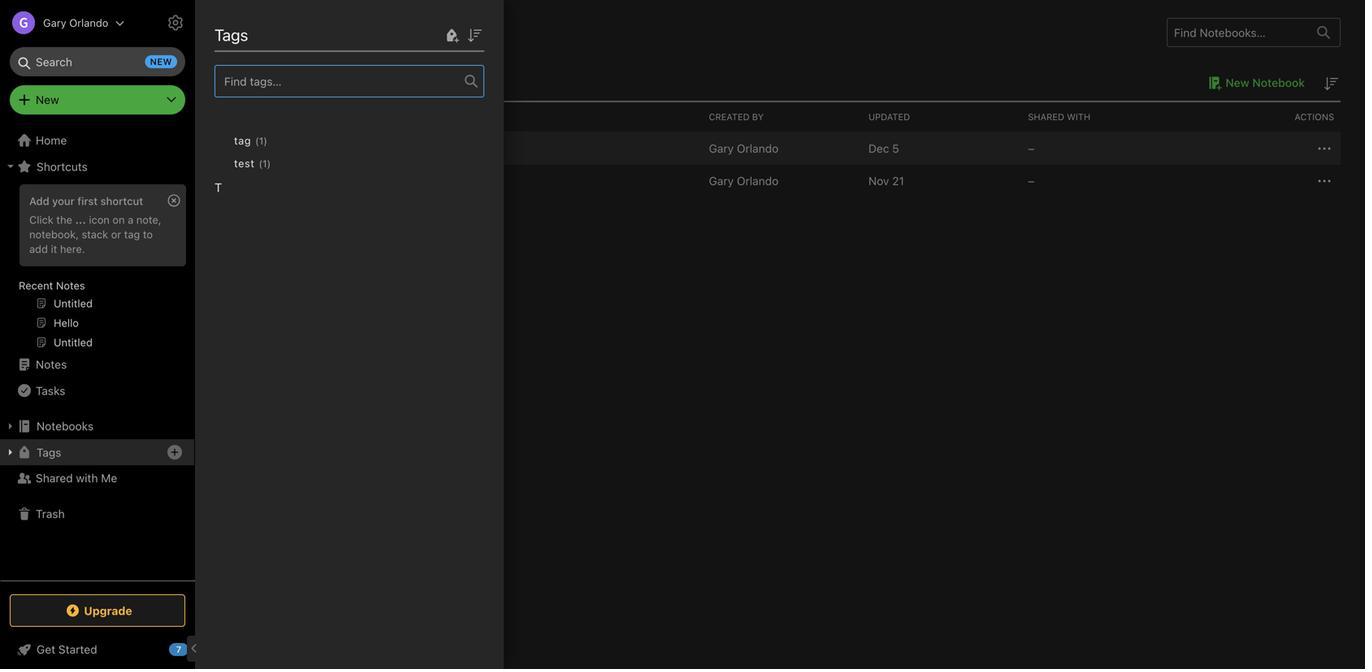 Task type: vqa. For each thing, say whether or not it's contained in the screenshot.
bottom Tara
no



Task type: locate. For each thing, give the bounding box(es) containing it.
updated
[[869, 112, 911, 122]]

Sort field
[[465, 25, 485, 45]]

nov 21
[[869, 174, 905, 188]]

Find tags… text field
[[215, 71, 465, 92]]

icon on a note, notebook, stack or tag to add it here.
[[29, 214, 161, 255]]

0 vertical spatial notes
[[56, 280, 85, 292]]

tags up 2
[[215, 25, 248, 44]]

upgrade button
[[10, 595, 185, 628]]

0 vertical spatial new
[[1226, 76, 1250, 89]]

tag down a on the top of page
[[124, 228, 140, 241]]

new notebook button
[[1203, 73, 1306, 93]]

created by button
[[703, 102, 862, 132]]

1 inside tag ( 1 )
[[259, 135, 264, 147]]

) inside tag ( 1 )
[[264, 135, 267, 147]]

orlando for dec 5
[[737, 142, 779, 155]]

new left 'notebook'
[[1226, 76, 1250, 89]]

orlando inside first notebook row
[[737, 142, 779, 155]]

0 vertical spatial 1
[[259, 135, 264, 147]]

trash link
[[0, 502, 194, 528]]

) inside test ( 1 )
[[267, 158, 271, 170]]

first notebook row
[[220, 133, 1341, 165]]

gary orlando down first notebook row
[[709, 174, 779, 188]]

note,
[[136, 214, 161, 226]]

get started
[[37, 643, 97, 657]]

new inside popup button
[[36, 93, 59, 107]]

1 vertical spatial tags
[[37, 446, 61, 460]]

( right arrow image
[[255, 135, 259, 147]]

a
[[128, 214, 134, 226]]

gary orlando inside first notebook row
[[709, 142, 779, 155]]

– inside first notebook row
[[1029, 142, 1035, 155]]

your
[[52, 195, 75, 207]]

1 vertical spatial (
[[259, 158, 263, 170]]

1 up test ( 1 )
[[259, 135, 264, 147]]

group containing add your first shortcut
[[0, 180, 194, 359]]

on
[[113, 214, 125, 226]]

tags up shared
[[37, 446, 61, 460]]

settings image
[[166, 13, 185, 33]]

) for tag
[[264, 135, 267, 147]]

0 horizontal spatial tags
[[37, 446, 61, 460]]

arrow image
[[226, 139, 246, 159]]

) for test
[[267, 158, 271, 170]]

tags
[[215, 25, 248, 44], [37, 446, 61, 460]]

new for new notebook
[[1226, 76, 1250, 89]]

gary inside first notebook row
[[709, 142, 734, 155]]

new button
[[10, 85, 185, 115]]

notes up tasks
[[36, 358, 67, 372]]

add
[[29, 243, 48, 255]]

tag inside icon on a note, notebook, stack or tag to add it here.
[[124, 228, 140, 241]]

notebooks element
[[195, 0, 1366, 670]]

new
[[1226, 76, 1250, 89], [36, 93, 59, 107]]

shared
[[36, 472, 73, 485]]

1 – from the top
[[1029, 142, 1035, 155]]

1 horizontal spatial tags
[[215, 25, 248, 44]]

1
[[259, 135, 264, 147], [263, 158, 267, 170]]

)
[[264, 135, 267, 147], [267, 158, 271, 170]]

Find Notebooks… text field
[[1168, 19, 1308, 46]]

0 vertical spatial gary orlando
[[43, 17, 108, 29]]

0 vertical spatial orlando
[[69, 17, 108, 29]]

1 vertical spatial –
[[1029, 174, 1035, 188]]

gary
[[43, 17, 66, 29], [709, 142, 734, 155], [709, 174, 734, 188]]

1 vertical spatial notebooks
[[37, 420, 94, 433]]

Search text field
[[21, 47, 174, 76]]

orlando down first notebook row
[[737, 174, 779, 188]]

actions button
[[1182, 102, 1341, 132]]

0 vertical spatial )
[[264, 135, 267, 147]]

notebooks down tasks
[[37, 420, 94, 433]]

0 vertical spatial notebooks
[[220, 23, 297, 42]]

tree containing home
[[0, 128, 195, 580]]

7
[[176, 645, 181, 656]]

tree
[[0, 128, 195, 580]]

– inside test row
[[1029, 174, 1035, 188]]

) right test
[[267, 158, 271, 170]]

notebooks
[[220, 23, 297, 42], [37, 420, 94, 433]]

gary orlando down created by
[[709, 142, 779, 155]]

click
[[29, 214, 53, 226]]

1 horizontal spatial tag
[[234, 135, 251, 147]]

) up test ( 1 )
[[264, 135, 267, 147]]

0 vertical spatial (
[[255, 135, 259, 147]]

new up home
[[36, 93, 59, 107]]

shared with button
[[1022, 102, 1182, 132]]

new search field
[[21, 47, 177, 76]]

row group containing gary orlando
[[220, 133, 1341, 198]]

notes
[[56, 280, 85, 292], [36, 358, 67, 372]]

add your first shortcut
[[29, 195, 143, 207]]

row group
[[220, 133, 1341, 198]]

1 vertical spatial notes
[[36, 358, 67, 372]]

gary orlando
[[43, 17, 108, 29], [709, 142, 779, 155], [709, 174, 779, 188]]

notes link
[[0, 352, 194, 378]]

test ( 1 )
[[234, 157, 271, 170]]

1 inside test ( 1 )
[[263, 158, 267, 170]]

1 vertical spatial tag
[[124, 228, 140, 241]]

0 horizontal spatial new
[[36, 93, 59, 107]]

tag
[[234, 135, 251, 147], [124, 228, 140, 241]]

get
[[37, 643, 55, 657]]

tag up test
[[234, 135, 251, 147]]

( inside tag ( 1 )
[[255, 135, 259, 147]]

orlando down by at top right
[[737, 142, 779, 155]]

1 horizontal spatial notebooks
[[220, 23, 297, 42]]

0 vertical spatial tags
[[215, 25, 248, 44]]

stack
[[82, 228, 108, 241]]

orlando inside test row
[[737, 174, 779, 188]]

click the ...
[[29, 214, 86, 226]]

gary inside field
[[43, 17, 66, 29]]

0 horizontal spatial tag
[[124, 228, 140, 241]]

created
[[709, 112, 750, 122]]

( right test
[[259, 158, 263, 170]]

gary inside test row
[[709, 174, 734, 188]]

notes inside 'link'
[[36, 358, 67, 372]]

orlando up search text field
[[69, 17, 108, 29]]

expand notebooks image
[[4, 420, 17, 433]]

–
[[1029, 142, 1035, 155], [1029, 174, 1035, 188]]

gary orlando up search text field
[[43, 17, 108, 29]]

( inside test ( 1 )
[[259, 158, 263, 170]]

notes inside group
[[56, 280, 85, 292]]

1 vertical spatial gary orlando
[[709, 142, 779, 155]]

1 vertical spatial gary
[[709, 142, 734, 155]]

orlando
[[69, 17, 108, 29], [737, 142, 779, 155], [737, 174, 779, 188]]

gary orlando inside test row
[[709, 174, 779, 188]]

notebooks
[[230, 75, 290, 89]]

shortcut
[[101, 195, 143, 207]]

2 vertical spatial gary
[[709, 174, 734, 188]]

1 vertical spatial new
[[36, 93, 59, 107]]

0 horizontal spatial notebooks
[[37, 420, 94, 433]]

notebooks up notebooks
[[220, 23, 297, 42]]

notes right recent
[[56, 280, 85, 292]]

1 horizontal spatial new
[[1226, 76, 1250, 89]]

tags button
[[0, 440, 194, 466]]

row group inside notebooks "element"
[[220, 133, 1341, 198]]

1 vertical spatial 1
[[263, 158, 267, 170]]

tag inside t row group
[[234, 135, 251, 147]]

2 vertical spatial gary orlando
[[709, 174, 779, 188]]

gary orlando inside field
[[43, 17, 108, 29]]

t row group
[[215, 98, 498, 198]]

to
[[143, 228, 153, 241]]

new inside button
[[1226, 76, 1250, 89]]

group
[[0, 180, 194, 359]]

2 notebooks
[[220, 75, 290, 89]]

orlando for nov 21
[[737, 174, 779, 188]]

0 vertical spatial –
[[1029, 142, 1035, 155]]

– for nov 21
[[1029, 174, 1035, 188]]

2 – from the top
[[1029, 174, 1035, 188]]

21
[[893, 174, 905, 188]]

new notebook
[[1226, 76, 1306, 89]]

1 vertical spatial orlando
[[737, 142, 779, 155]]

2 vertical spatial orlando
[[737, 174, 779, 188]]

t
[[215, 180, 222, 195]]

0 vertical spatial tag
[[234, 135, 251, 147]]

shared
[[1029, 112, 1065, 122]]

Help and Learning task checklist field
[[0, 637, 195, 663]]

recent notes
[[19, 280, 85, 292]]

shared with me
[[36, 472, 117, 485]]

0 vertical spatial gary
[[43, 17, 66, 29]]

icon
[[89, 214, 110, 226]]

( for test
[[259, 158, 263, 170]]

(
[[255, 135, 259, 147], [259, 158, 263, 170]]

orlando inside field
[[69, 17, 108, 29]]

1 right test
[[263, 158, 267, 170]]

shortcuts button
[[0, 154, 194, 180]]

1 vertical spatial )
[[267, 158, 271, 170]]



Task type: describe. For each thing, give the bounding box(es) containing it.
shortcuts
[[37, 160, 88, 173]]

Account field
[[0, 7, 125, 39]]

1 for test
[[263, 158, 267, 170]]

tasks button
[[0, 378, 194, 404]]

1 for tag
[[259, 135, 264, 147]]

started
[[58, 643, 97, 657]]

me
[[101, 472, 117, 485]]

notebook
[[1253, 76, 1306, 89]]

test
[[234, 157, 255, 170]]

shared with me link
[[0, 466, 194, 492]]

tags inside "button"
[[37, 446, 61, 460]]

create new tag image
[[442, 26, 462, 45]]

here.
[[60, 243, 85, 255]]

click to collapse image
[[189, 640, 201, 659]]

recent
[[19, 280, 53, 292]]

the
[[56, 214, 72, 226]]

with
[[76, 472, 98, 485]]

tag ( 1 )
[[234, 135, 267, 147]]

home link
[[0, 128, 195, 154]]

home
[[36, 134, 67, 147]]

updated button
[[862, 102, 1022, 132]]

gary for dec
[[709, 142, 734, 155]]

nov
[[869, 174, 890, 188]]

created by
[[709, 112, 764, 122]]

actions
[[1295, 112, 1335, 122]]

shared with
[[1029, 112, 1091, 122]]

first
[[77, 195, 98, 207]]

5
[[893, 142, 900, 155]]

( for tag
[[255, 135, 259, 147]]

it
[[51, 243, 57, 255]]

tasks
[[36, 384, 65, 398]]

gary orlando for dec
[[709, 142, 779, 155]]

2
[[220, 75, 227, 89]]

notebooks inside "element"
[[220, 23, 297, 42]]

with
[[1068, 112, 1091, 122]]

expand tags image
[[4, 446, 17, 459]]

– for dec 5
[[1029, 142, 1035, 155]]

upgrade
[[84, 605, 132, 618]]

by
[[753, 112, 764, 122]]

dec
[[869, 142, 890, 155]]

sort options image
[[465, 26, 485, 45]]

dec 5
[[869, 142, 900, 155]]

trash
[[36, 508, 65, 521]]

...
[[75, 214, 86, 226]]

notebooks inside tree
[[37, 420, 94, 433]]

add
[[29, 195, 49, 207]]

test row
[[220, 165, 1341, 198]]

notebooks link
[[0, 414, 194, 440]]

new for new
[[36, 93, 59, 107]]

notebook,
[[29, 228, 79, 241]]

gary orlando for nov
[[709, 174, 779, 188]]

or
[[111, 228, 121, 241]]

new
[[150, 57, 172, 67]]

group inside tree
[[0, 180, 194, 359]]

gary for nov
[[709, 174, 734, 188]]



